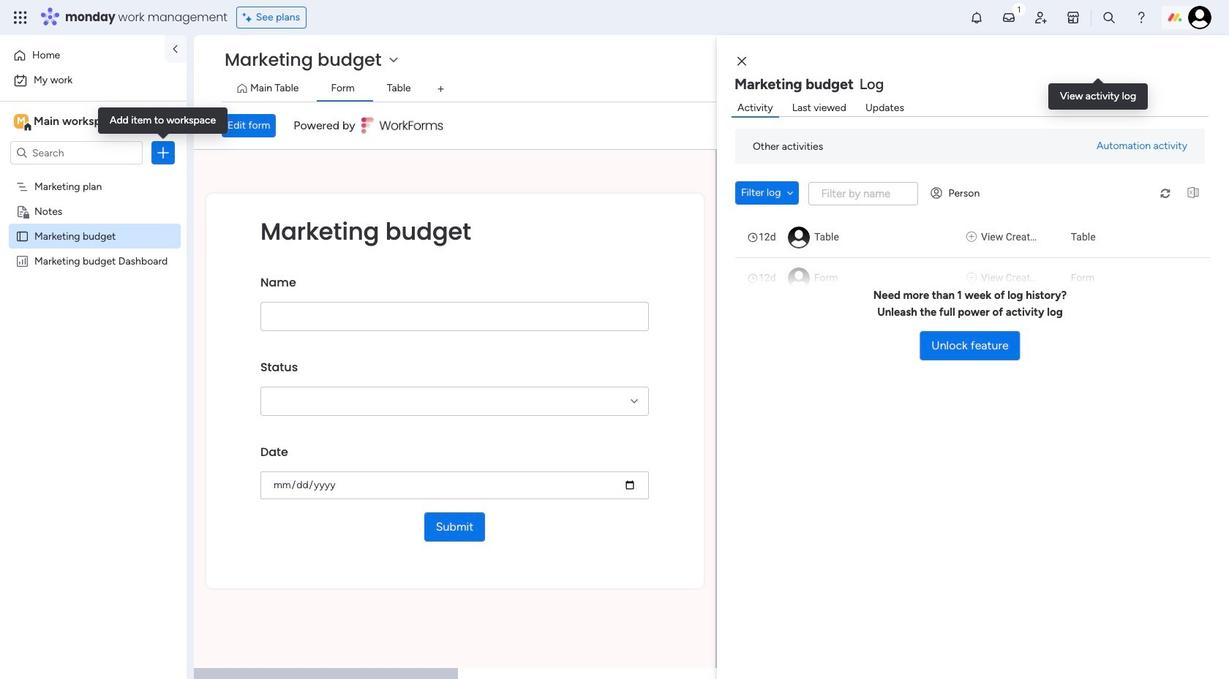 Task type: vqa. For each thing, say whether or not it's contained in the screenshot.
Form form
yes



Task type: describe. For each thing, give the bounding box(es) containing it.
kendall parks image
[[1188, 6, 1212, 29]]

options image
[[156, 146, 170, 160]]

search everything image
[[1102, 10, 1117, 25]]

Filter by name field
[[809, 182, 919, 206]]

notifications image
[[970, 10, 984, 25]]

workspace selection element
[[14, 113, 122, 132]]

workspace image
[[14, 113, 29, 130]]

update feed image
[[1002, 10, 1016, 25]]

monday marketplace image
[[1066, 10, 1081, 25]]

3 group from the top
[[260, 434, 649, 513]]

1 vertical spatial option
[[9, 69, 178, 92]]

public dashboard image
[[15, 254, 29, 268]]

dapulse plus image
[[967, 230, 977, 245]]

Choose a date date field
[[260, 472, 649, 500]]

2 group from the top
[[260, 349, 649, 434]]

export to excel image
[[1182, 188, 1205, 199]]

select product image
[[13, 10, 28, 25]]

see plans image
[[243, 10, 256, 26]]

1 image
[[1013, 1, 1026, 17]]

private board image
[[15, 204, 29, 218]]

1 horizontal spatial list box
[[735, 217, 1211, 299]]

refresh image
[[1154, 188, 1177, 199]]

angle down image
[[787, 188, 794, 198]]

0 vertical spatial option
[[9, 44, 156, 67]]



Task type: locate. For each thing, give the bounding box(es) containing it.
workforms logo image
[[361, 114, 444, 138]]

help image
[[1134, 10, 1149, 25]]

0 horizontal spatial list box
[[0, 171, 187, 471]]

tab list
[[222, 78, 1207, 102]]

1 group from the top
[[260, 264, 649, 349]]

close image
[[738, 56, 746, 67]]

group
[[260, 264, 649, 349], [260, 349, 649, 434], [260, 434, 649, 513]]

form form
[[194, 150, 716, 669]]

option
[[9, 44, 156, 67], [9, 69, 178, 92], [0, 173, 187, 176]]

2 vertical spatial option
[[0, 173, 187, 176]]

name text field
[[260, 302, 649, 331]]

invite members image
[[1034, 10, 1049, 25]]

Search in workspace field
[[31, 145, 122, 161]]

tab
[[429, 78, 453, 101]]

public board image
[[15, 229, 29, 243]]

add view image
[[438, 84, 444, 95]]

dapulse plus image
[[967, 271, 977, 286]]

list box
[[0, 171, 187, 471], [735, 217, 1211, 299]]



